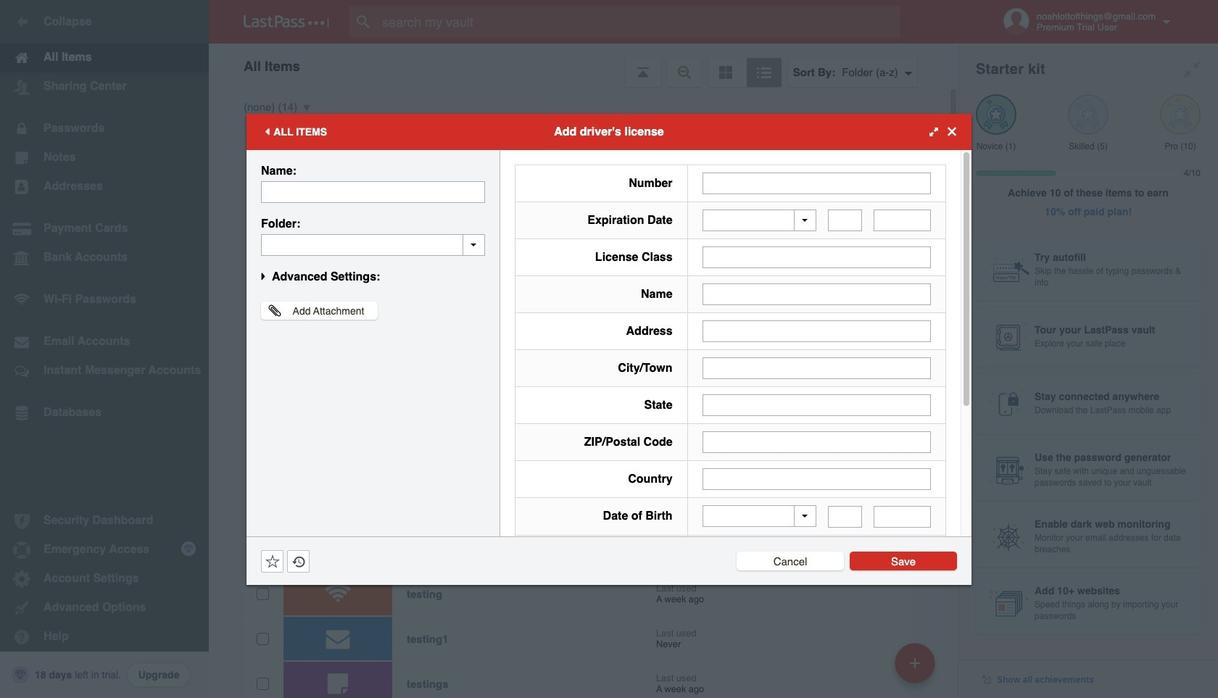 Task type: locate. For each thing, give the bounding box(es) containing it.
search my vault text field
[[349, 6, 929, 38]]

Search search field
[[349, 6, 929, 38]]

main navigation navigation
[[0, 0, 209, 698]]

lastpass image
[[244, 15, 329, 28]]

None text field
[[702, 172, 931, 194], [261, 234, 485, 256], [702, 247, 931, 268], [702, 431, 931, 453], [828, 506, 862, 527], [874, 506, 931, 527], [702, 172, 931, 194], [261, 234, 485, 256], [702, 247, 931, 268], [702, 431, 931, 453], [828, 506, 862, 527], [874, 506, 931, 527]]

new item image
[[910, 658, 920, 668]]

dialog
[[247, 113, 972, 698]]

None text field
[[261, 181, 485, 203], [828, 210, 862, 231], [874, 210, 931, 231], [702, 283, 931, 305], [702, 320, 931, 342], [702, 357, 931, 379], [702, 394, 931, 416], [702, 468, 931, 490], [261, 181, 485, 203], [828, 210, 862, 231], [874, 210, 931, 231], [702, 283, 931, 305], [702, 320, 931, 342], [702, 357, 931, 379], [702, 394, 931, 416], [702, 468, 931, 490]]



Task type: describe. For each thing, give the bounding box(es) containing it.
new item navigation
[[890, 639, 944, 698]]

vault options navigation
[[209, 44, 958, 87]]



Task type: vqa. For each thing, say whether or not it's contained in the screenshot.
search my vault text box in the top of the page
yes



